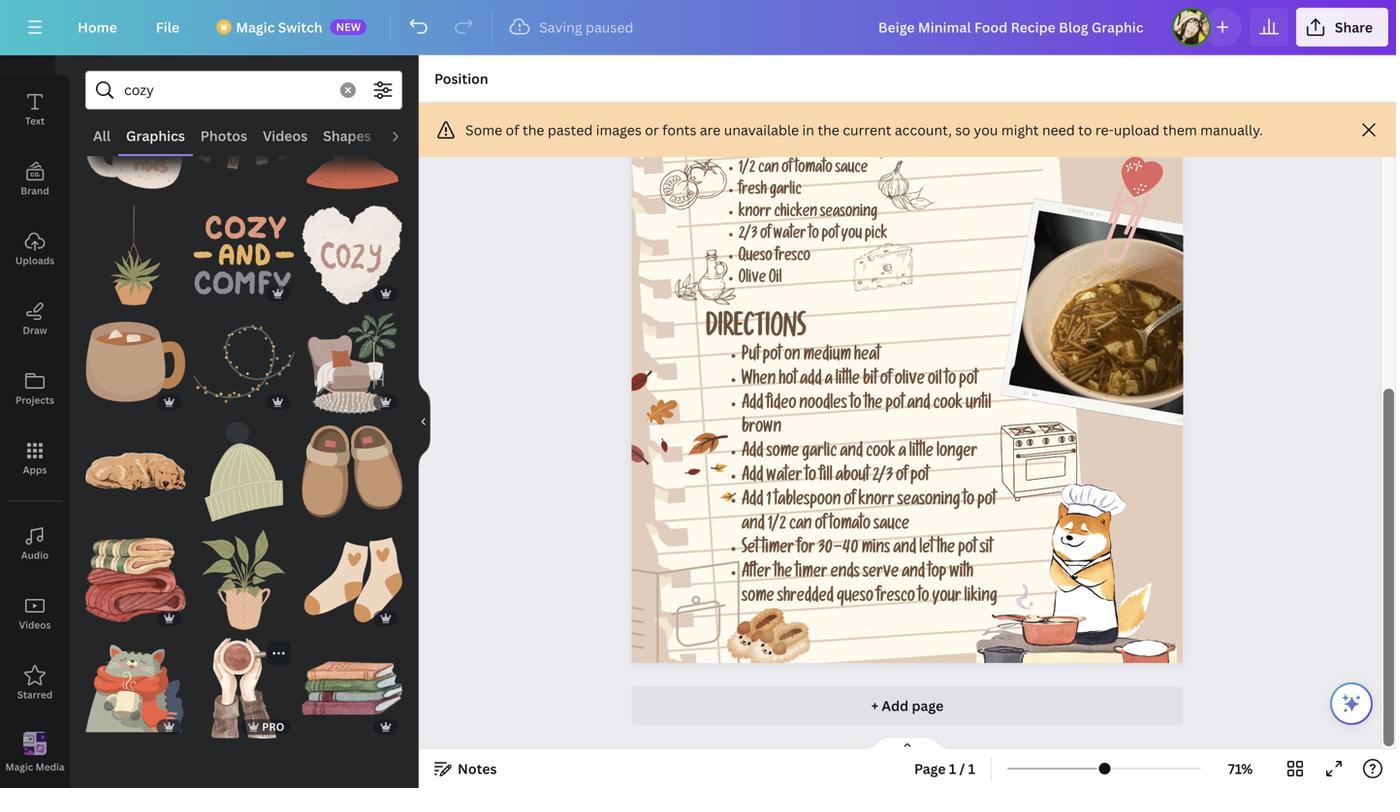 Task type: describe. For each thing, give the bounding box(es) containing it.
magic for magic media
[[5, 761, 33, 774]]

pot left sit
[[959, 541, 977, 559]]

and left top at bottom
[[902, 565, 925, 583]]

canva assistant image
[[1340, 693, 1364, 716]]

grey line cookbook icon isolated on white background. cooking book icon. recipe book. fork and knife icons. cutlery symbol.  vector illustration image
[[576, 560, 740, 685]]

bit
[[863, 372, 878, 390]]

1/2 inside put pot on medium heat when hot add a little bit of olive oil to pot add fideo noodles to the pot and cook until brown add some garlic and cook a little longer add water to fill about 2/3 of pot add 1 tablespoon of knorr seasoning to pot and 1/2 can of tomato sauce set timer for 30-40 mins and let the pot sit after the timer ends serve and top with some shredded queso fresco to your liking
[[768, 517, 787, 535]]

fideo
[[767, 396, 797, 414]]

watercolor hands holding a coffee image
[[194, 638, 294, 739]]

2/3 inside 1/2 can of tomato sauce fresh garlic knorr chicken seasoning 2/3 of water to pot you pick queso fresco olive oil
[[739, 228, 758, 244]]

cozy sofa illustration image
[[302, 313, 403, 414]]

water inside 1/2 can of tomato sauce fresh garlic knorr chicken seasoning 2/3 of water to pot you pick queso fresco olive oil
[[774, 228, 806, 244]]

magic switch
[[236, 18, 323, 36]]

set
[[742, 541, 759, 559]]

notes
[[458, 760, 497, 778]]

manually.
[[1201, 121, 1263, 139]]

pick
[[865, 228, 888, 244]]

put pot on medium heat when hot add a little bit of olive oil to pot add fideo noodles to the pot and cook until brown add some garlic and cook a little longer add water to fill about 2/3 of pot add 1 tablespoon of knorr seasoning to pot and 1/2 can of tomato sauce set timer for 30-40 mins and let the pot sit after the timer ends serve and top with some shredded queso fresco to your liking
[[742, 348, 998, 607]]

1 vertical spatial videos
[[19, 619, 51, 632]]

Search elements search field
[[124, 72, 329, 109]]

text
[[25, 114, 45, 128]]

with
[[950, 565, 974, 583]]

71%
[[1229, 760, 1253, 778]]

photos button
[[193, 117, 255, 154]]

2/3 inside put pot on medium heat when hot add a little bit of olive oil to pot add fideo noodles to the pot and cook until brown add some garlic and cook a little longer add water to fill about 2/3 of pot add 1 tablespoon of knorr seasoning to pot and 1/2 can of tomato sauce set timer for 30-40 mins and let the pot sit after the timer ends serve and top with some shredded queso fresco to your liking
[[873, 469, 893, 487]]

fill
[[820, 469, 833, 487]]

the right let at the right of the page
[[937, 541, 956, 559]]

projects
[[16, 394, 54, 407]]

0 vertical spatial videos
[[263, 127, 308, 145]]

apps button
[[0, 424, 70, 494]]

elements button
[[0, 5, 70, 75]]

apps
[[23, 464, 47, 477]]

to right oil
[[945, 372, 957, 390]]

to left your
[[919, 590, 930, 607]]

shapes button
[[315, 117, 379, 154]]

some
[[466, 121, 503, 139]]

about
[[836, 469, 870, 487]]

to down longer
[[964, 493, 975, 511]]

0 vertical spatial a
[[825, 372, 833, 390]]

0 vertical spatial timer
[[762, 541, 794, 559]]

cute cozy socks image
[[302, 530, 403, 631]]

+
[[872, 697, 879, 715]]

pro
[[262, 720, 285, 734]]

add inside button
[[882, 697, 909, 715]]

show pages image
[[861, 736, 954, 752]]

you inside 1/2 can of tomato sauce fresh garlic knorr chicken seasoning 2/3 of water to pot you pick queso fresco olive oil
[[842, 228, 863, 244]]

are
[[700, 121, 721, 139]]

can inside 1/2 can of tomato sauce fresh garlic knorr chicken seasoning 2/3 of water to pot you pick queso fresco olive oil
[[759, 161, 779, 178]]

olive
[[739, 272, 767, 288]]

re-
[[1096, 121, 1114, 139]]

pot inside 1/2 can of tomato sauce fresh garlic knorr chicken seasoning 2/3 of water to pot you pick queso fresco olive oil
[[822, 228, 839, 244]]

knorr inside put pot on medium heat when hot add a little bit of olive oil to pot add fideo noodles to the pot and cook until brown add some garlic and cook a little longer add water to fill about 2/3 of pot add 1 tablespoon of knorr seasoning to pot and 1/2 can of tomato sauce set timer for 30-40 mins and let the pot sit after the timer ends serve and top with some shredded queso fresco to your liking
[[859, 493, 895, 511]]

fresh
[[739, 183, 767, 200]]

garlic inside put pot on medium heat when hot add a little bit of olive oil to pot add fideo noodles to the pot and cook until brown add some garlic and cook a little longer add water to fill about 2/3 of pot add 1 tablespoon of knorr seasoning to pot and 1/2 can of tomato sauce set timer for 30-40 mins and let the pot sit after the timer ends serve and top with some shredded queso fresco to your liking
[[803, 445, 837, 463]]

of up chicken
[[782, 161, 793, 178]]

garlic inside 1/2 can of tomato sauce fresh garlic knorr chicken seasoning 2/3 of water to pot you pick queso fresco olive oil
[[770, 183, 802, 200]]

water inside put pot on medium heat when hot add a little bit of olive oil to pot add fideo noodles to the pot and cook until brown add some garlic and cook a little longer add water to fill about 2/3 of pot add 1 tablespoon of knorr seasoning to pot and 1/2 can of tomato sauce set timer for 30-40 mins and let the pot sit after the timer ends serve and top with some shredded queso fresco to your liking
[[767, 469, 803, 487]]

all button
[[85, 117, 118, 154]]

position button
[[427, 63, 496, 94]]

ends
[[831, 565, 860, 583]]

0 horizontal spatial little
[[836, 372, 860, 390]]

1 horizontal spatial timer
[[796, 565, 828, 583]]

after
[[742, 565, 771, 583]]

of down "about"
[[844, 493, 856, 511]]

71% button
[[1210, 754, 1273, 785]]

pot down olive
[[886, 396, 905, 414]]

pot left on
[[763, 348, 782, 366]]

draw
[[23, 324, 47, 337]]

pot up sit
[[978, 493, 997, 511]]

switch
[[278, 18, 323, 36]]

elements
[[13, 45, 57, 58]]

when
[[742, 372, 776, 390]]

unavailable
[[724, 121, 799, 139]]

oil
[[928, 372, 942, 390]]

to inside 1/2 can of tomato sauce fresh garlic knorr chicken seasoning 2/3 of water to pot you pick queso fresco olive oil
[[809, 228, 819, 244]]

the left 'pasted'
[[523, 121, 545, 139]]

share button
[[1297, 8, 1389, 47]]

mins
[[862, 541, 891, 559]]

queso
[[837, 590, 874, 607]]

sauce inside put pot on medium heat when hot add a little bit of olive oil to pot add fideo noodles to the pot and cook until brown add some garlic and cook a little longer add water to fill about 2/3 of pot add 1 tablespoon of knorr seasoning to pot and 1/2 can of tomato sauce set timer for 30-40 mins and let the pot sit after the timer ends serve and top with some shredded queso fresco to your liking
[[874, 517, 910, 535]]

add
[[800, 372, 822, 390]]

starred button
[[0, 649, 70, 719]]

40
[[843, 541, 859, 559]]

gas stove, kitchenware , cooking cartoon doodle. image
[[1001, 421, 1078, 502]]

starred
[[17, 689, 53, 702]]

notes button
[[427, 754, 505, 785]]

sit
[[980, 541, 993, 559]]

2 horizontal spatial 1
[[969, 760, 976, 778]]

+ add page
[[872, 697, 944, 715]]

account,
[[895, 121, 952, 139]]

the down bit
[[865, 396, 883, 414]]

cozy coffee mug image
[[85, 97, 186, 197]]

shapes
[[323, 127, 371, 145]]

put
[[742, 348, 760, 366]]

saving paused status
[[501, 16, 643, 39]]

0 horizontal spatial audio
[[21, 549, 49, 562]]

shredded
[[778, 590, 834, 607]]

farfalle pasta illustration image
[[839, 111, 893, 159]]

new
[[336, 19, 361, 34]]

graphics
[[126, 127, 185, 145]]

page
[[912, 697, 944, 715]]

paused
[[586, 18, 634, 36]]

all
[[93, 127, 111, 145]]

might
[[1002, 121, 1039, 139]]

hot
[[779, 372, 797, 390]]

saving
[[539, 18, 583, 36]]

1 vertical spatial a
[[899, 445, 907, 463]]

and up set
[[742, 517, 765, 535]]

oil
[[769, 272, 782, 288]]

seasoning inside 1/2 can of tomato sauce fresh garlic knorr chicken seasoning 2/3 of water to pot you pick queso fresco olive oil
[[821, 206, 878, 222]]

file
[[156, 18, 180, 36]]



Task type: locate. For each thing, give the bounding box(es) containing it.
magic inside main menu bar
[[236, 18, 275, 36]]

1 vertical spatial audio button
[[0, 509, 70, 579]]

1 horizontal spatial garlic
[[803, 445, 837, 463]]

hide image
[[418, 375, 431, 468]]

0 vertical spatial water
[[774, 228, 806, 244]]

cozy winter beanie vector image
[[194, 422, 294, 522]]

audio down apps in the bottom left of the page
[[21, 549, 49, 562]]

seasoning
[[821, 206, 878, 222], [898, 493, 961, 511]]

Design title text field
[[863, 8, 1165, 47]]

heart shaped cozy lettering image
[[302, 205, 403, 306]]

1 vertical spatial 2/3
[[873, 469, 893, 487]]

1 horizontal spatial 1
[[949, 760, 957, 778]]

to
[[1079, 121, 1093, 139], [809, 228, 819, 244], [945, 372, 957, 390], [851, 396, 862, 414], [806, 469, 817, 487], [964, 493, 975, 511], [919, 590, 930, 607]]

0 vertical spatial can
[[759, 161, 779, 178]]

images
[[596, 121, 642, 139]]

pot left the pick at the top of page
[[822, 228, 839, 244]]

0 vertical spatial fresco
[[776, 250, 811, 266]]

little left bit
[[836, 372, 860, 390]]

1 horizontal spatial 1/2
[[768, 517, 787, 535]]

cook up "about"
[[866, 445, 896, 463]]

1 vertical spatial cook
[[866, 445, 896, 463]]

and
[[908, 396, 931, 414], [840, 445, 864, 463], [742, 517, 765, 535], [894, 541, 917, 559], [902, 565, 925, 583]]

seasoning inside put pot on medium heat when hot add a little bit of olive oil to pot add fideo noodles to the pot and cook until brown add some garlic and cook a little longer add water to fill about 2/3 of pot add 1 tablespoon of knorr seasoning to pot and 1/2 can of tomato sauce set timer for 30-40 mins and let the pot sit after the timer ends serve and top with some shredded queso fresco to your liking
[[898, 493, 961, 511]]

cook down oil
[[934, 396, 963, 414]]

0 horizontal spatial videos button
[[0, 579, 70, 649]]

directions
[[706, 317, 807, 346]]

tomato inside put pot on medium heat when hot add a little bit of olive oil to pot add fideo noodles to the pot and cook until brown add some garlic and cook a little longer add water to fill about 2/3 of pot add 1 tablespoon of knorr seasoning to pot and 1/2 can of tomato sauce set timer for 30-40 mins and let the pot sit after the timer ends serve and top with some shredded queso fresco to your liking
[[830, 517, 871, 535]]

0 horizontal spatial sauce
[[836, 161, 868, 178]]

share
[[1335, 18, 1373, 36]]

garlic up fill
[[803, 445, 837, 463]]

you right so
[[974, 121, 998, 139]]

uploads button
[[0, 214, 70, 284]]

fresco up oil
[[776, 250, 811, 266]]

magic
[[236, 18, 275, 36], [5, 761, 33, 774]]

magic left switch
[[236, 18, 275, 36]]

saving paused
[[539, 18, 634, 36]]

1 vertical spatial sauce
[[874, 517, 910, 535]]

fresco
[[776, 250, 811, 266], [877, 590, 916, 607]]

timer down for
[[796, 565, 828, 583]]

of right bit
[[881, 372, 892, 390]]

brand
[[21, 184, 49, 197]]

1/2 can of tomato sauce fresh garlic knorr chicken seasoning 2/3 of water to pot you pick queso fresco olive oil
[[739, 161, 888, 288]]

draw button
[[0, 284, 70, 354]]

/
[[960, 760, 965, 778]]

audio button right shapes
[[379, 117, 433, 154]]

cook
[[934, 396, 963, 414], [866, 445, 896, 463]]

water down chicken
[[774, 228, 806, 244]]

magic media button
[[0, 719, 70, 789]]

some
[[767, 445, 800, 463], [742, 590, 775, 607]]

current
[[843, 121, 892, 139]]

1 horizontal spatial seasoning
[[898, 493, 961, 511]]

1 left tablespoon
[[767, 493, 772, 511]]

the right after
[[774, 565, 793, 583]]

0 horizontal spatial 2/3
[[739, 228, 758, 244]]

to left the re-
[[1079, 121, 1093, 139]]

uploads
[[15, 254, 54, 267]]

1 vertical spatial some
[[742, 590, 775, 607]]

0 vertical spatial little
[[836, 372, 860, 390]]

0 vertical spatial some
[[767, 445, 800, 463]]

home link
[[62, 8, 133, 47]]

little left longer
[[910, 445, 934, 463]]

30-
[[818, 541, 843, 559]]

0 vertical spatial 1/2
[[739, 161, 756, 178]]

potted plant in rattan vase image
[[194, 530, 294, 631]]

1 horizontal spatial videos button
[[255, 117, 315, 154]]

for
[[797, 541, 815, 559]]

brand button
[[0, 145, 70, 214]]

0 horizontal spatial audio button
[[0, 509, 70, 579]]

watercolor books image
[[302, 638, 403, 739]]

of right some
[[506, 121, 519, 139]]

1 vertical spatial fresco
[[877, 590, 916, 607]]

or
[[645, 121, 659, 139]]

audio right shapes button
[[387, 127, 426, 145]]

to right noodles
[[851, 396, 862, 414]]

text button
[[0, 75, 70, 145]]

until
[[966, 396, 992, 414]]

fresco inside 1/2 can of tomato sauce fresh garlic knorr chicken seasoning 2/3 of water to pot you pick queso fresco olive oil
[[776, 250, 811, 266]]

pot up until
[[960, 372, 978, 390]]

videos button
[[255, 117, 315, 154], [0, 579, 70, 649]]

0 horizontal spatial fresco
[[776, 250, 811, 266]]

seasoning up let at the right of the page
[[898, 493, 961, 511]]

0 vertical spatial cook
[[934, 396, 963, 414]]

of up the queso
[[761, 228, 771, 244]]

videos button right photos
[[255, 117, 315, 154]]

cat with scarf enjoying hot drink image
[[85, 638, 186, 739]]

cozy autumn blanket image
[[85, 530, 186, 631]]

0 vertical spatial knorr
[[739, 206, 772, 222]]

knorr down "about"
[[859, 493, 895, 511]]

knorr inside 1/2 can of tomato sauce fresh garlic knorr chicken seasoning 2/3 of water to pot you pick queso fresco olive oil
[[739, 206, 772, 222]]

cozy decoration cute lights with stars image
[[194, 313, 294, 414]]

pro group
[[194, 638, 294, 739]]

2/3
[[739, 228, 758, 244], [873, 469, 893, 487]]

1 horizontal spatial knorr
[[859, 493, 895, 511]]

the right in
[[818, 121, 840, 139]]

0 vertical spatial videos button
[[255, 117, 315, 154]]

sauce up mins
[[874, 517, 910, 535]]

1 right /
[[969, 760, 976, 778]]

garlic up chicken
[[770, 183, 802, 200]]

to left fill
[[806, 469, 817, 487]]

noodles
[[800, 396, 848, 414]]

videos up starred button
[[19, 619, 51, 632]]

cozy and comfy lettering image
[[194, 205, 294, 306]]

0 vertical spatial you
[[974, 121, 998, 139]]

the
[[523, 121, 545, 139], [818, 121, 840, 139], [865, 396, 883, 414], [937, 541, 956, 559], [774, 565, 793, 583]]

0 vertical spatial garlic
[[770, 183, 802, 200]]

videos button up starred
[[0, 579, 70, 649]]

1 horizontal spatial you
[[974, 121, 998, 139]]

1 horizontal spatial cook
[[934, 396, 963, 414]]

heat
[[855, 348, 881, 366]]

1/2 up fresh
[[739, 161, 756, 178]]

0 horizontal spatial videos
[[19, 619, 51, 632]]

0 vertical spatial audio
[[387, 127, 426, 145]]

1 vertical spatial can
[[790, 517, 812, 535]]

a
[[825, 372, 833, 390], [899, 445, 907, 463]]

seasoning up the pick at the top of page
[[821, 206, 878, 222]]

garlic
[[770, 183, 802, 200], [803, 445, 837, 463]]

magic for magic switch
[[236, 18, 275, 36]]

medium
[[804, 348, 852, 366]]

group
[[85, 97, 186, 197], [194, 97, 294, 197], [302, 97, 403, 197], [194, 193, 294, 306], [302, 193, 403, 306], [85, 205, 186, 306], [302, 302, 403, 414], [85, 313, 186, 414], [194, 313, 294, 414], [85, 410, 186, 522], [194, 410, 294, 522], [302, 410, 403, 522], [85, 518, 186, 631], [194, 518, 294, 631], [302, 518, 403, 631], [85, 627, 186, 739], [302, 638, 403, 739]]

fresco inside put pot on medium heat when hot add a little bit of olive oil to pot add fideo noodles to the pot and cook until brown add some garlic and cook a little longer add water to fill about 2/3 of pot add 1 tablespoon of knorr seasoning to pot and 1/2 can of tomato sauce set timer for 30-40 mins and let the pot sit after the timer ends serve and top with some shredded queso fresco to your liking
[[877, 590, 916, 607]]

1 horizontal spatial magic
[[236, 18, 275, 36]]

1 vertical spatial water
[[767, 469, 803, 487]]

0 vertical spatial sauce
[[836, 161, 868, 178]]

2/3 right "about"
[[873, 469, 893, 487]]

christmas gouache dog sleeping cozy image
[[85, 422, 186, 522]]

magic inside magic media button
[[5, 761, 33, 774]]

in
[[803, 121, 815, 139]]

1 horizontal spatial can
[[790, 517, 812, 535]]

0 vertical spatial seasoning
[[821, 206, 878, 222]]

a left longer
[[899, 445, 907, 463]]

1 vertical spatial audio
[[21, 549, 49, 562]]

olive oil hand drawn image
[[676, 250, 737, 305]]

sauce down farfalle pasta illustration image
[[836, 161, 868, 178]]

of up 30-
[[815, 517, 827, 535]]

1 horizontal spatial little
[[910, 445, 934, 463]]

and down olive
[[908, 396, 931, 414]]

0 horizontal spatial cook
[[866, 445, 896, 463]]

magic media
[[5, 761, 65, 774]]

1 vertical spatial seasoning
[[898, 493, 961, 511]]

some of the pasted images or fonts are unavailable in the current account, so you might need to re-upload them manually.
[[466, 121, 1263, 139]]

1 vertical spatial tomato
[[830, 517, 871, 535]]

timer right set
[[762, 541, 794, 559]]

1 left /
[[949, 760, 957, 778]]

0 vertical spatial audio button
[[379, 117, 433, 154]]

0 horizontal spatial 1
[[767, 493, 772, 511]]

projects button
[[0, 354, 70, 424]]

knorr down fresh
[[739, 206, 772, 222]]

hanging plant illustration image
[[85, 205, 186, 306]]

1 horizontal spatial audio button
[[379, 117, 433, 154]]

position
[[435, 69, 489, 88]]

1 horizontal spatial a
[[899, 445, 907, 463]]

1 horizontal spatial audio
[[387, 127, 426, 145]]

0 horizontal spatial seasoning
[[821, 206, 878, 222]]

page
[[915, 760, 946, 778]]

some down after
[[742, 590, 775, 607]]

0 horizontal spatial can
[[759, 161, 779, 178]]

top
[[928, 565, 947, 583]]

let
[[920, 541, 934, 559]]

water
[[774, 228, 806, 244], [767, 469, 803, 487]]

tablespoon
[[775, 493, 841, 511]]

1 horizontal spatial videos
[[263, 127, 308, 145]]

videos right the photos button at left
[[263, 127, 308, 145]]

1 horizontal spatial fresco
[[877, 590, 916, 607]]

of right "about"
[[896, 469, 908, 487]]

them
[[1163, 121, 1198, 139]]

0 horizontal spatial 1/2
[[739, 161, 756, 178]]

0 vertical spatial 2/3
[[739, 228, 758, 244]]

1 horizontal spatial 2/3
[[873, 469, 893, 487]]

1/2 inside 1/2 can of tomato sauce fresh garlic knorr chicken seasoning 2/3 of water to pot you pick queso fresco olive oil
[[739, 161, 756, 178]]

0 vertical spatial tomato
[[795, 161, 833, 178]]

and up "about"
[[840, 445, 864, 463]]

some down brown
[[767, 445, 800, 463]]

footwear colored textile soft slippers hotel room accessories image
[[302, 422, 403, 522]]

magic left media
[[5, 761, 33, 774]]

audio
[[387, 127, 426, 145], [21, 549, 49, 562]]

fonts
[[663, 121, 697, 139]]

1 horizontal spatial sauce
[[874, 517, 910, 535]]

1 vertical spatial you
[[842, 228, 863, 244]]

minimal organic girl drinking tea image
[[302, 97, 403, 197]]

brown
[[742, 421, 782, 439]]

simple cute study full shot polaroids image
[[194, 97, 294, 197]]

tomato
[[795, 161, 833, 178], [830, 517, 871, 535]]

1 vertical spatial garlic
[[803, 445, 837, 463]]

1 vertical spatial little
[[910, 445, 934, 463]]

liking
[[965, 590, 998, 607]]

pot right "about"
[[911, 469, 930, 487]]

audio button down apps in the bottom left of the page
[[0, 509, 70, 579]]

1 vertical spatial 1/2
[[768, 517, 787, 535]]

a right add
[[825, 372, 833, 390]]

home
[[78, 18, 117, 36]]

0 horizontal spatial knorr
[[739, 206, 772, 222]]

main menu bar
[[0, 0, 1397, 55]]

can up for
[[790, 517, 812, 535]]

you
[[974, 121, 998, 139], [842, 228, 863, 244]]

audio button
[[379, 117, 433, 154], [0, 509, 70, 579]]

0 horizontal spatial magic
[[5, 761, 33, 774]]

olive
[[895, 372, 925, 390]]

1/2 down tablespoon
[[768, 517, 787, 535]]

photos
[[201, 127, 247, 145]]

1 inside put pot on medium heat when hot add a little bit of olive oil to pot add fideo noodles to the pot and cook until brown add some garlic and cook a little longer add water to fill about 2/3 of pot add 1 tablespoon of knorr seasoning to pot and 1/2 can of tomato sauce set timer for 30-40 mins and let the pot sit after the timer ends serve and top with some shredded queso fresco to your liking
[[767, 493, 772, 511]]

2/3 up the queso
[[739, 228, 758, 244]]

fresco down "serve"
[[877, 590, 916, 607]]

to down chicken
[[809, 228, 819, 244]]

upload
[[1114, 121, 1160, 139]]

can up fresh
[[759, 161, 779, 178]]

your
[[933, 590, 962, 607]]

media
[[36, 761, 65, 774]]

1 vertical spatial timer
[[796, 565, 828, 583]]

need
[[1043, 121, 1075, 139]]

can inside put pot on medium heat when hot add a little bit of olive oil to pot add fideo noodles to the pot and cook until brown add some garlic and cook a little longer add water to fill about 2/3 of pot add 1 tablespoon of knorr seasoning to pot and 1/2 can of tomato sauce set timer for 30-40 mins and let the pot sit after the timer ends serve and top with some shredded queso fresco to your liking
[[790, 517, 812, 535]]

1 vertical spatial knorr
[[859, 493, 895, 511]]

sauce inside 1/2 can of tomato sauce fresh garlic knorr chicken seasoning 2/3 of water to pot you pick queso fresco olive oil
[[836, 161, 868, 178]]

0 vertical spatial magic
[[236, 18, 275, 36]]

and left let at the right of the page
[[894, 541, 917, 559]]

of
[[506, 121, 519, 139], [782, 161, 793, 178], [761, 228, 771, 244], [881, 372, 892, 390], [896, 469, 908, 487], [844, 493, 856, 511], [815, 517, 827, 535]]

queso
[[739, 250, 773, 266]]

you left the pick at the top of page
[[842, 228, 863, 244]]

tomato inside 1/2 can of tomato sauce fresh garlic knorr chicken seasoning 2/3 of water to pot you pick queso fresco olive oil
[[795, 161, 833, 178]]

graphics button
[[118, 117, 193, 154]]

+ add page button
[[632, 687, 1184, 726]]

1 vertical spatial magic
[[5, 761, 33, 774]]

0 horizontal spatial a
[[825, 372, 833, 390]]

0 horizontal spatial you
[[842, 228, 863, 244]]

0 horizontal spatial timer
[[762, 541, 794, 559]]

cozy winter hygge graphic elements image
[[85, 313, 186, 414]]

water up tablespoon
[[767, 469, 803, 487]]

tomato down in
[[795, 161, 833, 178]]

chicken
[[775, 206, 818, 222]]

0 horizontal spatial garlic
[[770, 183, 802, 200]]

1 vertical spatial videos button
[[0, 579, 70, 649]]

tomato up 40 at the bottom
[[830, 517, 871, 535]]



Task type: vqa. For each thing, say whether or not it's contained in the screenshot.
Kendall Parks image
no



